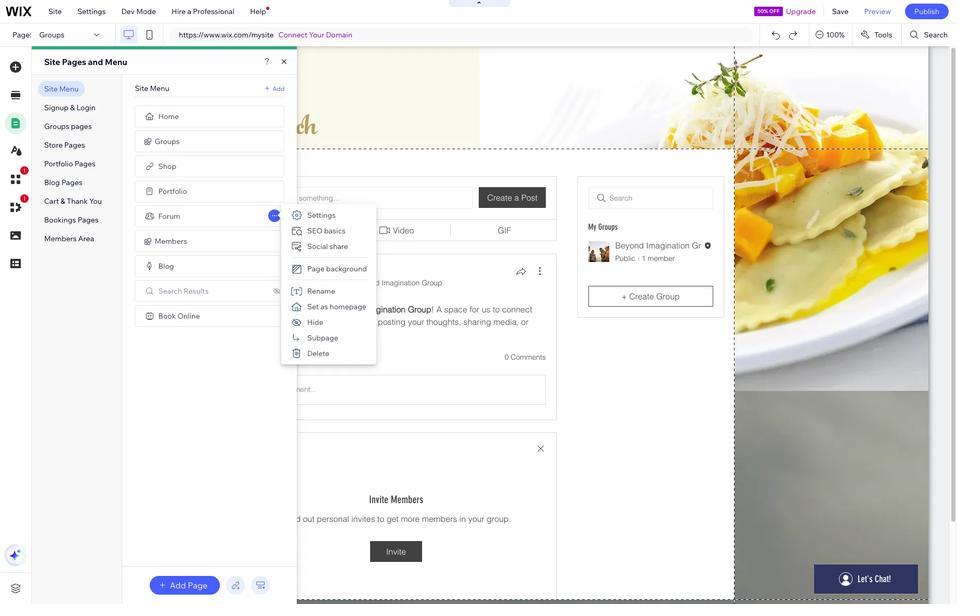 Task type: vqa. For each thing, say whether or not it's contained in the screenshot.
the top Settings
yes



Task type: describe. For each thing, give the bounding box(es) containing it.
pages for blog
[[61, 178, 82, 187]]

cart
[[44, 196, 59, 206]]

social share
[[307, 242, 348, 251]]

professional
[[193, 7, 234, 16]]

preview
[[864, 7, 891, 16]]

& for cart
[[60, 196, 65, 206]]

bookings
[[44, 215, 76, 225]]

mode
[[136, 7, 156, 16]]

groups pages
[[44, 122, 92, 131]]

shop
[[158, 162, 176, 171]]

blog pages
[[44, 178, 82, 187]]

your
[[309, 30, 324, 40]]

hire
[[172, 7, 186, 16]]

50%
[[757, 8, 768, 15]]

home
[[158, 112, 179, 121]]

seo
[[307, 226, 322, 235]]

social
[[307, 242, 328, 251]]

& for signup
[[70, 103, 75, 112]]

signup & login
[[44, 103, 96, 112]]

add page button
[[150, 576, 220, 595]]

and
[[88, 57, 103, 67]]

delete
[[307, 349, 329, 358]]

50% off
[[757, 8, 780, 15]]

store
[[44, 140, 63, 150]]

set
[[307, 302, 319, 311]]

publish button
[[905, 4, 949, 19]]

2 vertical spatial groups
[[155, 137, 180, 146]]

book
[[158, 311, 176, 321]]

set as homepage
[[307, 302, 366, 311]]

tools
[[874, 30, 892, 40]]

search button
[[902, 23, 957, 46]]

1 horizontal spatial page
[[307, 264, 324, 273]]

search for search
[[924, 30, 948, 40]]

hide
[[307, 318, 323, 327]]

pages for site
[[62, 57, 86, 67]]

members for members
[[155, 237, 187, 246]]

domain
[[326, 30, 352, 40]]

pages for store
[[64, 140, 85, 150]]

1 vertical spatial groups
[[44, 122, 69, 131]]

add for add
[[272, 84, 285, 92]]

thank
[[67, 196, 88, 206]]

seo basics
[[307, 226, 345, 235]]

blog for blog
[[158, 261, 174, 271]]

search for search results
[[158, 286, 182, 296]]

0 horizontal spatial settings
[[77, 7, 106, 16]]

https://www.wix.com/mysite
[[179, 30, 274, 40]]

100% button
[[809, 23, 852, 46]]

rename
[[307, 286, 335, 296]]



Task type: locate. For each thing, give the bounding box(es) containing it.
portfolio for portfolio
[[158, 187, 187, 196]]

settings left dev
[[77, 7, 106, 16]]

share
[[329, 242, 348, 251]]

1 vertical spatial search
[[158, 286, 182, 296]]

bookings pages
[[44, 215, 98, 225]]

area
[[78, 234, 94, 243]]

0 horizontal spatial blog
[[44, 178, 60, 187]]

save button
[[824, 0, 856, 23]]

search up the book
[[158, 286, 182, 296]]

dev
[[121, 7, 135, 16]]

blog
[[44, 178, 60, 187], [158, 261, 174, 271]]

0 vertical spatial &
[[70, 103, 75, 112]]

site menu up home
[[135, 84, 169, 93]]

pages up portfolio pages on the left top of page
[[64, 140, 85, 150]]

members for members area
[[44, 234, 77, 243]]

& right cart
[[60, 196, 65, 206]]

0 horizontal spatial search
[[158, 286, 182, 296]]

search inside "button"
[[924, 30, 948, 40]]

search results
[[158, 286, 209, 296]]

1 horizontal spatial settings
[[307, 211, 336, 220]]

1 vertical spatial portfolio
[[158, 187, 187, 196]]

0 horizontal spatial menu
[[59, 84, 79, 94]]

2 horizontal spatial menu
[[150, 84, 169, 93]]

members
[[44, 234, 77, 243], [155, 237, 187, 246]]

100%
[[826, 30, 845, 40]]

groups up site pages and menu
[[39, 30, 64, 40]]

https://www.wix.com/mysite connect your domain
[[179, 30, 352, 40]]

1 vertical spatial blog
[[158, 261, 174, 271]]

results
[[184, 286, 209, 296]]

1 horizontal spatial members
[[155, 237, 187, 246]]

groups down signup
[[44, 122, 69, 131]]

help
[[250, 7, 266, 16]]

pages left and
[[62, 57, 86, 67]]

0 vertical spatial portfolio
[[44, 159, 73, 168]]

1 vertical spatial &
[[60, 196, 65, 206]]

0 vertical spatial groups
[[39, 30, 64, 40]]

homepage
[[330, 302, 366, 311]]

pages for bookings
[[78, 215, 98, 225]]

search down publish
[[924, 30, 948, 40]]

a
[[187, 7, 191, 16]]

publish
[[914, 7, 939, 16]]

groups
[[39, 30, 64, 40], [44, 122, 69, 131], [155, 137, 180, 146]]

menu up home
[[150, 84, 169, 93]]

pages
[[71, 122, 92, 131]]

page background
[[307, 264, 367, 273]]

0 horizontal spatial page
[[188, 580, 208, 591]]

add inside button
[[170, 580, 186, 591]]

& left login
[[70, 103, 75, 112]]

you
[[89, 196, 102, 206]]

site menu up signup
[[44, 84, 79, 94]]

members down bookings
[[44, 234, 77, 243]]

login
[[76, 103, 96, 112]]

0 vertical spatial page
[[307, 264, 324, 273]]

page inside button
[[188, 580, 208, 591]]

add page
[[170, 580, 208, 591]]

pages
[[62, 57, 86, 67], [64, 140, 85, 150], [75, 159, 95, 168], [61, 178, 82, 187], [78, 215, 98, 225]]

hire a professional
[[172, 7, 234, 16]]

site
[[48, 7, 62, 16], [44, 57, 60, 67], [135, 84, 148, 93], [44, 84, 58, 94]]

&
[[70, 103, 75, 112], [60, 196, 65, 206]]

blog up cart
[[44, 178, 60, 187]]

connect
[[278, 30, 307, 40]]

cart & thank you
[[44, 196, 102, 206]]

groups up the 'shop'
[[155, 137, 180, 146]]

members area
[[44, 234, 94, 243]]

portfolio for portfolio pages
[[44, 159, 73, 168]]

portfolio
[[44, 159, 73, 168], [158, 187, 187, 196]]

1 horizontal spatial search
[[924, 30, 948, 40]]

page
[[307, 264, 324, 273], [188, 580, 208, 591]]

dev mode
[[121, 7, 156, 16]]

pages up area
[[78, 215, 98, 225]]

site pages and menu
[[44, 57, 127, 67]]

1 horizontal spatial &
[[70, 103, 75, 112]]

1 vertical spatial page
[[188, 580, 208, 591]]

portfolio up blog pages
[[44, 159, 73, 168]]

preview button
[[856, 0, 899, 23]]

settings up the seo basics
[[307, 211, 336, 220]]

online
[[178, 311, 200, 321]]

0 horizontal spatial site menu
[[44, 84, 79, 94]]

as
[[320, 302, 328, 311]]

upgrade
[[786, 7, 816, 16]]

add for add page
[[170, 580, 186, 591]]

1 vertical spatial add
[[170, 580, 186, 591]]

blog for blog pages
[[44, 178, 60, 187]]

blog up search results
[[158, 261, 174, 271]]

0 vertical spatial blog
[[44, 178, 60, 187]]

1 horizontal spatial portfolio
[[158, 187, 187, 196]]

portfolio up forum
[[158, 187, 187, 196]]

signup
[[44, 103, 68, 112]]

0 vertical spatial add
[[272, 84, 285, 92]]

menu up "signup & login"
[[59, 84, 79, 94]]

1 horizontal spatial add
[[272, 84, 285, 92]]

off
[[769, 8, 780, 15]]

0 vertical spatial search
[[924, 30, 948, 40]]

1 vertical spatial settings
[[307, 211, 336, 220]]

book online
[[158, 311, 200, 321]]

members down forum
[[155, 237, 187, 246]]

add
[[272, 84, 285, 92], [170, 580, 186, 591]]

0 horizontal spatial add
[[170, 580, 186, 591]]

menu right and
[[105, 57, 127, 67]]

1 horizontal spatial menu
[[105, 57, 127, 67]]

pages up cart & thank you
[[61, 178, 82, 187]]

search
[[924, 30, 948, 40], [158, 286, 182, 296]]

1 horizontal spatial site menu
[[135, 84, 169, 93]]

settings
[[77, 7, 106, 16], [307, 211, 336, 220]]

basics
[[324, 226, 345, 235]]

tools button
[[852, 23, 902, 46]]

store pages
[[44, 140, 85, 150]]

1 horizontal spatial blog
[[158, 261, 174, 271]]

save
[[832, 7, 849, 16]]

background
[[326, 264, 367, 273]]

forum
[[158, 212, 180, 221]]

subpage
[[307, 333, 338, 343]]

0 horizontal spatial &
[[60, 196, 65, 206]]

pages for portfolio
[[75, 159, 95, 168]]

site menu
[[135, 84, 169, 93], [44, 84, 79, 94]]

0 horizontal spatial members
[[44, 234, 77, 243]]

0 vertical spatial settings
[[77, 7, 106, 16]]

0 horizontal spatial portfolio
[[44, 159, 73, 168]]

menu
[[105, 57, 127, 67], [150, 84, 169, 93], [59, 84, 79, 94]]

pages down store pages
[[75, 159, 95, 168]]

portfolio pages
[[44, 159, 95, 168]]



